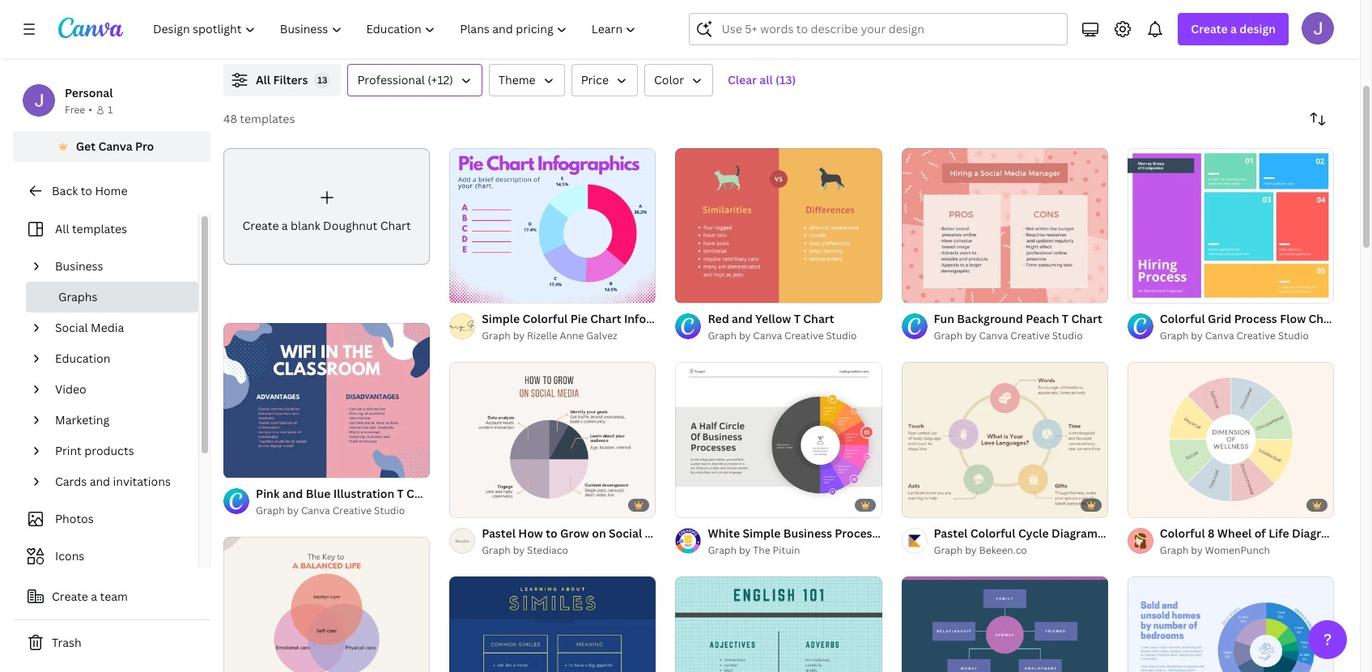 Task type: locate. For each thing, give the bounding box(es) containing it.
chart for create a blank doughnut chart
[[380, 218, 411, 233]]

t for peach
[[1062, 311, 1069, 327]]

graph by canva creative studio link down grid
[[1160, 328, 1334, 344]]

get canva pro
[[76, 138, 154, 154]]

business up graphs
[[55, 258, 103, 274]]

graph by stediaco
[[482, 543, 568, 557]]

diagram right the cycle on the bottom
[[1052, 525, 1098, 541]]

1 horizontal spatial all
[[256, 72, 271, 87]]

2 diagram from the left
[[1292, 525, 1338, 541]]

canva inside fun background peach t chart graph by canva creative studio
[[979, 329, 1008, 343]]

by down background
[[965, 329, 977, 343]]

blue
[[306, 486, 331, 501]]

by left rizelle
[[513, 329, 525, 343]]

circle
[[881, 525, 913, 541]]

by down colorful grid process flow chart link
[[1191, 329, 1203, 343]]

back to home
[[52, 183, 128, 198]]

social media
[[55, 320, 124, 335]]

2 horizontal spatial and
[[732, 311, 753, 327]]

graph by bekeen.co link
[[934, 542, 1108, 559]]

chart right doughnut
[[380, 218, 411, 233]]

create for create a team
[[52, 589, 88, 604]]

clear
[[728, 72, 757, 87]]

creative for peach
[[1011, 329, 1050, 343]]

and
[[732, 311, 753, 327], [90, 474, 110, 489], [282, 486, 303, 501]]

pro
[[135, 138, 154, 154]]

print
[[55, 443, 82, 458]]

graph by canva creative studio link down "peach"
[[934, 328, 1103, 344]]

simple up the
[[743, 525, 781, 541]]

studio inside colorful grid process flow chart graph by canva creative studio
[[1278, 329, 1309, 343]]

studio down the red and yellow t chart "link"
[[826, 329, 857, 343]]

0 vertical spatial create
[[1191, 21, 1228, 36]]

blank
[[291, 218, 320, 233]]

chart right illustration
[[407, 486, 438, 501]]

creative down the pink and blue illustration t chart link
[[333, 504, 372, 517]]

price button
[[571, 64, 638, 96]]

trash link
[[13, 627, 211, 659]]

1 horizontal spatial t
[[794, 311, 801, 327]]

1 vertical spatial create
[[243, 218, 279, 233]]

simple up graph by rizelle anne galvez 'link'
[[482, 311, 520, 327]]

1 vertical spatial business
[[784, 525, 832, 541]]

creative inside fun background peach t chart graph by canva creative studio
[[1011, 329, 1050, 343]]

•
[[88, 103, 92, 117]]

canva down grid
[[1205, 329, 1234, 343]]

chart right yellow
[[803, 311, 834, 327]]

graph by canva creative studio link for peach
[[934, 328, 1103, 344]]

graph by canva creative studio link down illustration
[[256, 503, 430, 519]]

2 horizontal spatial a
[[1231, 21, 1237, 36]]

by left womenpunch
[[1191, 543, 1203, 557]]

theme button
[[489, 64, 565, 96]]

blue simple t chart image
[[450, 576, 656, 672]]

0 horizontal spatial and
[[90, 474, 110, 489]]

canva inside red and yellow t chart graph by canva creative studio
[[753, 329, 782, 343]]

1 diagram from the left
[[1052, 525, 1098, 541]]

all down back
[[55, 221, 69, 236]]

1 horizontal spatial business
[[784, 525, 832, 541]]

diagram right life
[[1292, 525, 1338, 541]]

t for yellow
[[794, 311, 801, 327]]

0 horizontal spatial create
[[52, 589, 88, 604]]

0 horizontal spatial simple
[[482, 311, 520, 327]]

and inside red and yellow t chart graph by canva creative studio
[[732, 311, 753, 327]]

1 horizontal spatial create
[[243, 218, 279, 233]]

creative inside red and yellow t chart graph by canva creative studio
[[785, 329, 824, 343]]

2 horizontal spatial create
[[1191, 21, 1228, 36]]

templates right 48
[[240, 111, 295, 126]]

colorful left grid
[[1160, 311, 1205, 327]]

by inside red and yellow t chart graph by canva creative studio
[[739, 329, 751, 343]]

clear all (13)
[[728, 72, 796, 87]]

a inside dropdown button
[[1231, 21, 1237, 36]]

t
[[794, 311, 801, 327], [1062, 311, 1069, 327], [397, 486, 404, 501]]

colorful left 8
[[1160, 525, 1205, 541]]

colorful up rizelle
[[523, 311, 568, 327]]

1 vertical spatial a
[[282, 218, 288, 233]]

business up graph by the pituin "link"
[[784, 525, 832, 541]]

by
[[513, 329, 525, 343], [739, 329, 751, 343], [965, 329, 977, 343], [1191, 329, 1203, 343], [287, 504, 299, 517], [513, 543, 525, 557], [739, 543, 751, 557], [965, 543, 977, 557], [1191, 543, 1203, 557]]

0 horizontal spatial all
[[55, 221, 69, 236]]

and right pink
[[282, 486, 303, 501]]

templates
[[240, 111, 295, 126], [72, 221, 127, 236]]

canva left pro on the top of the page
[[98, 138, 132, 154]]

fun background peach t chart link
[[934, 310, 1103, 328]]

red and yellow t chart image
[[676, 148, 882, 303]]

graph by canva creative studio link for process
[[1160, 328, 1334, 344]]

2 vertical spatial create
[[52, 589, 88, 604]]

studio down "peach"
[[1052, 329, 1083, 343]]

trash
[[52, 635, 81, 650]]

a left team
[[91, 589, 97, 604]]

a left 'design'
[[1231, 21, 1237, 36]]

back to home link
[[13, 175, 211, 207]]

chart inside the "simple colorful pie chart infographics graph by rizelle anne galvez"
[[590, 311, 621, 327]]

create inside button
[[52, 589, 88, 604]]

graphs
[[58, 289, 98, 304]]

0 vertical spatial business
[[55, 258, 103, 274]]

canva down yellow
[[753, 329, 782, 343]]

by inside the "simple colorful pie chart infographics graph by rizelle anne galvez"
[[513, 329, 525, 343]]

blue purple doughnut chart real estate graph image
[[1128, 576, 1334, 672]]

studio
[[826, 329, 857, 343], [1052, 329, 1083, 343], [1278, 329, 1309, 343], [374, 504, 405, 517]]

business
[[55, 258, 103, 274], [784, 525, 832, 541]]

0 vertical spatial templates
[[240, 111, 295, 126]]

canva for fun
[[979, 329, 1008, 343]]

0 horizontal spatial t
[[397, 486, 404, 501]]

chart up galvez
[[590, 311, 621, 327]]

a for blank
[[282, 218, 288, 233]]

create left blank
[[243, 218, 279, 233]]

diagram
[[1052, 525, 1098, 541], [1292, 525, 1338, 541]]

graph by the pituin link
[[708, 542, 882, 559]]

canva for colorful
[[1205, 329, 1234, 343]]

colorful
[[523, 311, 568, 327], [1160, 311, 1205, 327], [971, 525, 1016, 541], [1160, 525, 1205, 541]]

0 horizontal spatial diagram
[[1052, 525, 1098, 541]]

1 vertical spatial simple
[[743, 525, 781, 541]]

chart right "peach"
[[1072, 311, 1103, 327]]

colorful up bekeen.co
[[971, 525, 1016, 541]]

t right "peach"
[[1062, 311, 1069, 327]]

1 horizontal spatial and
[[282, 486, 303, 501]]

1 vertical spatial process
[[835, 525, 878, 541]]

social media link
[[49, 313, 189, 343]]

0 horizontal spatial templates
[[72, 221, 127, 236]]

1 horizontal spatial simple
[[743, 525, 781, 541]]

graph inside pink and blue illustration t chart graph by canva creative studio
[[256, 504, 285, 517]]

by left the
[[739, 543, 751, 557]]

0 vertical spatial all
[[256, 72, 271, 87]]

cards and invitations link
[[49, 466, 189, 497]]

0 vertical spatial simple
[[482, 311, 520, 327]]

and for cards
[[90, 474, 110, 489]]

by left stediaco on the left
[[513, 543, 525, 557]]

process inside the white simple business process circle graph graph by the pituin
[[835, 525, 878, 541]]

jacob simon image
[[1302, 12, 1334, 45]]

t right yellow
[[794, 311, 801, 327]]

create inside dropdown button
[[1191, 21, 1228, 36]]

by down the pastel
[[965, 543, 977, 557]]

and right cards
[[90, 474, 110, 489]]

pastel how to grow on social media pie chart infographic graph image
[[450, 362, 656, 517]]

process right grid
[[1234, 311, 1278, 327]]

8
[[1208, 525, 1215, 541]]

chart inside red and yellow t chart graph by canva creative studio
[[803, 311, 834, 327]]

a inside button
[[91, 589, 97, 604]]

colorful inside the "simple colorful pie chart infographics graph by rizelle anne galvez"
[[523, 311, 568, 327]]

graph by canva creative studio link for yellow
[[708, 328, 857, 344]]

1 horizontal spatial process
[[1234, 311, 1278, 327]]

2 vertical spatial a
[[91, 589, 97, 604]]

creative inside colorful grid process flow chart graph by canva creative studio
[[1237, 329, 1276, 343]]

creative down the red and yellow t chart "link"
[[785, 329, 824, 343]]

2 horizontal spatial t
[[1062, 311, 1069, 327]]

all
[[760, 72, 773, 87]]

colorful 8 wheel of life diagram graph image
[[1128, 362, 1334, 517]]

all filters
[[256, 72, 308, 87]]

canva inside colorful grid process flow chart graph by canva creative studio
[[1205, 329, 1234, 343]]

a
[[1231, 21, 1237, 36], [282, 218, 288, 233], [91, 589, 97, 604]]

0 vertical spatial a
[[1231, 21, 1237, 36]]

t inside red and yellow t chart graph by canva creative studio
[[794, 311, 801, 327]]

create a team
[[52, 589, 128, 604]]

creative down fun background peach t chart link
[[1011, 329, 1050, 343]]

studio down illustration
[[374, 504, 405, 517]]

1 vertical spatial templates
[[72, 221, 127, 236]]

create a blank doughnut chart
[[243, 218, 411, 233]]

yellow
[[756, 311, 791, 327]]

create down icons
[[52, 589, 88, 604]]

by down the pink and blue illustration t chart link
[[287, 504, 299, 517]]

pastel colorful cycle diagram graph link
[[934, 525, 1135, 542]]

by down the red and yellow t chart "link"
[[739, 329, 751, 343]]

graph by canva creative studio link down yellow
[[708, 328, 857, 344]]

chart
[[380, 218, 411, 233], [590, 311, 621, 327], [803, 311, 834, 327], [1072, 311, 1103, 327], [1309, 311, 1340, 327], [407, 486, 438, 501]]

0 horizontal spatial a
[[91, 589, 97, 604]]

white simple business process circle graph link
[[708, 525, 950, 542]]

and for red
[[732, 311, 753, 327]]

a left blank
[[282, 218, 288, 233]]

canva down background
[[979, 329, 1008, 343]]

free •
[[65, 103, 92, 117]]

top level navigation element
[[143, 13, 651, 45]]

creative down colorful grid process flow chart link
[[1237, 329, 1276, 343]]

create left 'design'
[[1191, 21, 1228, 36]]

process inside colorful grid process flow chart graph by canva creative studio
[[1234, 311, 1278, 327]]

studio down flow at right top
[[1278, 329, 1309, 343]]

marketing link
[[49, 405, 189, 436]]

studio inside fun background peach t chart graph by canva creative studio
[[1052, 329, 1083, 343]]

t inside fun background peach t chart graph by canva creative studio
[[1062, 311, 1069, 327]]

print products
[[55, 443, 134, 458]]

chart inside colorful grid process flow chart graph by canva creative studio
[[1309, 311, 1340, 327]]

diagram inside pastel colorful cycle diagram graph graph by bekeen.co
[[1052, 525, 1098, 541]]

and inside pink and blue illustration t chart graph by canva creative studio
[[282, 486, 303, 501]]

1 horizontal spatial a
[[282, 218, 288, 233]]

education link
[[49, 343, 189, 374]]

pink and purple eco map chart image
[[902, 576, 1108, 672]]

simple colorful pie chart infographics link
[[482, 310, 693, 328]]

the balanced life infographic venn diagram graph image
[[223, 537, 430, 672]]

by inside colorful grid process flow chart graph by canva creative studio
[[1191, 329, 1203, 343]]

canva
[[98, 138, 132, 154], [753, 329, 782, 343], [979, 329, 1008, 343], [1205, 329, 1234, 343], [301, 504, 330, 517]]

1 horizontal spatial templates
[[240, 111, 295, 126]]

process left circle
[[835, 525, 878, 541]]

clear all (13) button
[[720, 64, 804, 96]]

rizelle
[[527, 329, 558, 343]]

pastel colorful cycle diagram graph image
[[902, 362, 1108, 517]]

chart right flow at right top
[[1309, 311, 1340, 327]]

fun background peach t chart graph by canva creative studio
[[934, 311, 1103, 343]]

graph inside fun background peach t chart graph by canva creative studio
[[934, 329, 963, 343]]

colorful grid process flow chart link
[[1160, 310, 1340, 328]]

creative for process
[[1237, 329, 1276, 343]]

pink and blue illustration t chart graph by canva creative studio
[[256, 486, 438, 517]]

graph by canva creative studio link
[[708, 328, 857, 344], [934, 328, 1103, 344], [1160, 328, 1334, 344], [256, 503, 430, 519]]

cards and invitations
[[55, 474, 171, 489]]

0 vertical spatial process
[[1234, 311, 1278, 327]]

pie
[[571, 311, 588, 327]]

background
[[957, 311, 1023, 327]]

canva down blue
[[301, 504, 330, 517]]

graph by canva creative studio link for blue
[[256, 503, 430, 519]]

all left filters
[[256, 72, 271, 87]]

Search search field
[[722, 14, 1058, 45]]

white simple business process circle graph graph by the pituin
[[708, 525, 950, 557]]

life
[[1269, 525, 1290, 541]]

chart inside fun background peach t chart graph by canva creative studio
[[1072, 311, 1103, 327]]

templates down "back to home"
[[72, 221, 127, 236]]

templates for all templates
[[72, 221, 127, 236]]

None search field
[[689, 13, 1068, 45]]

1 vertical spatial all
[[55, 221, 69, 236]]

1
[[108, 103, 113, 117]]

0 horizontal spatial business
[[55, 258, 103, 274]]

and right red
[[732, 311, 753, 327]]

1 horizontal spatial diagram
[[1292, 525, 1338, 541]]

photos
[[55, 511, 94, 526]]

all
[[256, 72, 271, 87], [55, 221, 69, 236]]

chart inside pink and blue illustration t chart graph by canva creative studio
[[407, 486, 438, 501]]

t right illustration
[[397, 486, 404, 501]]

create for create a design
[[1191, 21, 1228, 36]]

white simple business process circle graph image
[[676, 362, 882, 517]]

0 horizontal spatial process
[[835, 525, 878, 541]]

studio inside red and yellow t chart graph by canva creative studio
[[826, 329, 857, 343]]

all for all templates
[[55, 221, 69, 236]]



Task type: vqa. For each thing, say whether or not it's contained in the screenshot.


Task type: describe. For each thing, give the bounding box(es) containing it.
of
[[1255, 525, 1266, 541]]

13
[[318, 74, 328, 86]]

wheel
[[1218, 525, 1252, 541]]

colorful 8 wheel of life diagram graph graph by womenpunch
[[1160, 525, 1372, 557]]

media
[[91, 320, 124, 335]]

color
[[654, 72, 684, 87]]

team
[[100, 589, 128, 604]]

templates for 48 templates
[[240, 111, 295, 126]]

womenpunch
[[1205, 543, 1270, 557]]

professional (+12) button
[[348, 64, 482, 96]]

red and yellow t chart link
[[708, 310, 857, 328]]

theme
[[499, 72, 536, 87]]

infographics
[[624, 311, 693, 327]]

grid
[[1208, 311, 1232, 327]]

creative for yellow
[[785, 329, 824, 343]]

illustration
[[333, 486, 394, 501]]

by inside pink and blue illustration t chart graph by canva creative studio
[[287, 504, 299, 517]]

studio for process
[[1278, 329, 1309, 343]]

Sort by button
[[1302, 103, 1334, 135]]

marketing
[[55, 412, 109, 428]]

icons
[[55, 548, 84, 564]]

all templates
[[55, 221, 127, 236]]

home
[[95, 183, 128, 198]]

free
[[65, 103, 85, 117]]

to
[[81, 183, 92, 198]]

the
[[753, 543, 771, 557]]

business inside 'link'
[[55, 258, 103, 274]]

price
[[581, 72, 609, 87]]

studio for yellow
[[826, 329, 857, 343]]

galvez
[[586, 329, 617, 343]]

by inside fun background peach t chart graph by canva creative studio
[[965, 329, 977, 343]]

create a design button
[[1178, 13, 1289, 45]]

bekeen.co
[[979, 543, 1027, 557]]

pastel colorful cycle diagram graph graph by bekeen.co
[[934, 525, 1135, 557]]

by inside pastel colorful cycle diagram graph graph by bekeen.co
[[965, 543, 977, 557]]

red and yellow t chart graph by canva creative studio
[[708, 311, 857, 343]]

simple inside the "simple colorful pie chart infographics graph by rizelle anne galvez"
[[482, 311, 520, 327]]

cards
[[55, 474, 87, 489]]

canva inside button
[[98, 138, 132, 154]]

pink and blue illustration t chart link
[[256, 485, 438, 503]]

doughnut charts templates image
[[989, 0, 1334, 45]]

white
[[708, 525, 740, 541]]

peach
[[1026, 311, 1059, 327]]

create a design
[[1191, 21, 1276, 36]]

color button
[[644, 64, 713, 96]]

(+12)
[[428, 72, 453, 87]]

canva inside pink and blue illustration t chart graph by canva creative studio
[[301, 504, 330, 517]]

anne
[[560, 329, 584, 343]]

diagram inside 'colorful 8 wheel of life diagram graph graph by womenpunch'
[[1292, 525, 1338, 541]]

pink
[[256, 486, 280, 501]]

graph by womenpunch link
[[1160, 542, 1334, 559]]

pituin
[[773, 543, 800, 557]]

professional
[[357, 72, 425, 87]]

stediaco
[[527, 543, 568, 557]]

get
[[76, 138, 96, 154]]

flow
[[1280, 311, 1306, 327]]

canva for red
[[753, 329, 782, 343]]

chart for red and yellow t chart graph by canva creative studio
[[803, 311, 834, 327]]

get canva pro button
[[13, 131, 211, 162]]

business link
[[49, 251, 189, 282]]

studio inside pink and blue illustration t chart graph by canva creative studio
[[374, 504, 405, 517]]

doughnut
[[323, 218, 378, 233]]

colorful 8 wheel of life diagram graph link
[[1160, 525, 1372, 542]]

all templates link
[[23, 214, 189, 245]]

colorful inside colorful grid process flow chart graph by canva creative studio
[[1160, 311, 1205, 327]]

invitations
[[113, 474, 171, 489]]

fun background peach t chart image
[[902, 148, 1108, 303]]

colorful inside pastel colorful cycle diagram graph graph by bekeen.co
[[971, 525, 1016, 541]]

colorful grid process flow chart image
[[1128, 148, 1334, 303]]

t inside pink and blue illustration t chart graph by canva creative studio
[[397, 486, 404, 501]]

graph by stediaco link
[[482, 542, 656, 559]]

simple colorful pie chart infographics image
[[450, 148, 656, 303]]

video link
[[49, 374, 189, 405]]

graph inside the "simple colorful pie chart infographics graph by rizelle anne galvez"
[[482, 329, 511, 343]]

cycle
[[1019, 525, 1049, 541]]

a for design
[[1231, 21, 1237, 36]]

social
[[55, 320, 88, 335]]

business inside the white simple business process circle graph graph by the pituin
[[784, 525, 832, 541]]

sky blue english grid t chart image
[[676, 576, 882, 672]]

video
[[55, 381, 86, 397]]

all for all filters
[[256, 72, 271, 87]]

a for team
[[91, 589, 97, 604]]

photos link
[[23, 504, 189, 534]]

fun
[[934, 311, 955, 327]]

create a blank doughnut chart link
[[223, 148, 430, 264]]

back
[[52, 183, 78, 198]]

by inside 'colorful 8 wheel of life diagram graph graph by womenpunch'
[[1191, 543, 1203, 557]]

chart for colorful grid process flow chart graph by canva creative studio
[[1309, 311, 1340, 327]]

colorful inside 'colorful 8 wheel of life diagram graph graph by womenpunch'
[[1160, 525, 1205, 541]]

design
[[1240, 21, 1276, 36]]

studio for peach
[[1052, 329, 1083, 343]]

13 filter options selected element
[[315, 72, 331, 88]]

(13)
[[776, 72, 796, 87]]

graph inside red and yellow t chart graph by canva creative studio
[[708, 329, 737, 343]]

graph by rizelle anne galvez link
[[482, 328, 656, 344]]

graph inside colorful grid process flow chart graph by canva creative studio
[[1160, 329, 1189, 343]]

products
[[84, 443, 134, 458]]

pastel
[[934, 525, 968, 541]]

simple inside the white simple business process circle graph graph by the pituin
[[743, 525, 781, 541]]

create for create a blank doughnut chart
[[243, 218, 279, 233]]

print products link
[[49, 436, 189, 466]]

create a blank doughnut chart element
[[223, 148, 430, 264]]

creative inside pink and blue illustration t chart graph by canva creative studio
[[333, 504, 372, 517]]

education
[[55, 351, 110, 366]]

and for pink
[[282, 486, 303, 501]]

simple colorful pie chart infographics graph by rizelle anne galvez
[[482, 311, 693, 343]]

red
[[708, 311, 729, 327]]

personal
[[65, 85, 113, 100]]

chart for fun background peach t chart graph by canva creative studio
[[1072, 311, 1103, 327]]

48 templates
[[223, 111, 295, 126]]

by inside the white simple business process circle graph graph by the pituin
[[739, 543, 751, 557]]

pink and blue illustration t chart image
[[223, 323, 430, 478]]



